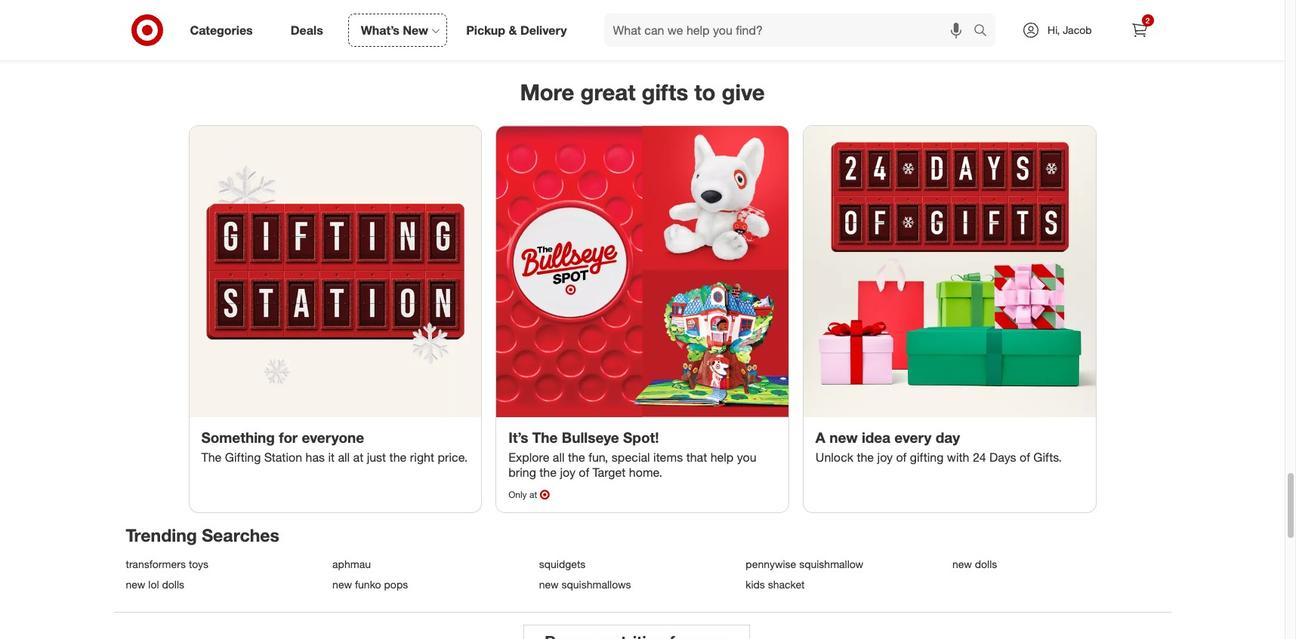 Task type: describe. For each thing, give the bounding box(es) containing it.
new dolls
[[953, 558, 997, 571]]

search
[[967, 24, 1003, 39]]

new squishmallows link
[[539, 579, 737, 592]]

new for new funko pops
[[332, 579, 352, 592]]

for
[[279, 429, 298, 447]]

something
[[201, 429, 275, 447]]

new lol dolls
[[126, 579, 184, 592]]

right
[[410, 450, 434, 465]]

new
[[403, 22, 428, 37]]

what's new link
[[348, 14, 447, 47]]

categories
[[190, 22, 253, 37]]

help
[[711, 450, 734, 465]]

to
[[694, 78, 716, 106]]

the inside something for everyone the gifting station has it all at just the right price.
[[389, 450, 407, 465]]

aphmau link
[[332, 558, 530, 571]]

&
[[509, 22, 517, 37]]

all inside something for everyone the gifting station has it all at just the right price.
[[338, 450, 350, 465]]

the left fun,
[[568, 450, 585, 465]]

categories link
[[177, 14, 272, 47]]

that
[[686, 450, 707, 465]]

idea
[[862, 429, 891, 447]]

2 horizontal spatial of
[[1020, 450, 1030, 465]]

bring
[[509, 465, 536, 481]]

the inside something for everyone the gifting station has it all at just the right price.
[[201, 450, 222, 465]]

pops
[[384, 579, 408, 592]]

pickup & delivery link
[[453, 14, 586, 47]]

joy inside it's the bullseye spot! explore all the fun, special items that help you bring the joy of target home.
[[560, 465, 576, 481]]

what's new
[[361, 22, 428, 37]]

new funko pops link
[[332, 579, 530, 592]]

at inside something for everyone the gifting station has it all at just the right price.
[[353, 450, 364, 465]]

new for new dolls
[[953, 558, 972, 571]]

it
[[328, 450, 335, 465]]

shacket
[[768, 579, 805, 592]]

squishmallow
[[799, 558, 864, 571]]

give
[[722, 78, 765, 106]]

search button
[[967, 14, 1003, 50]]

new for new lol dolls
[[126, 579, 145, 592]]

transformers toys
[[126, 558, 208, 571]]

gifting
[[225, 450, 261, 465]]

transformers
[[126, 558, 186, 571]]

kids shacket link
[[746, 579, 943, 592]]

more great gifts to give
[[520, 78, 765, 106]]

all inside it's the bullseye spot! explore all the fun, special items that help you bring the joy of target home.
[[553, 450, 565, 465]]

hi, jacob
[[1048, 23, 1092, 36]]

the inside it's the bullseye spot! explore all the fun, special items that help you bring the joy of target home.
[[532, 429, 558, 447]]

What can we help you find? suggestions appear below search field
[[604, 14, 978, 47]]

target
[[593, 465, 626, 481]]

trending
[[126, 525, 197, 546]]

bullseye
[[562, 429, 619, 447]]

just
[[367, 450, 386, 465]]

1 horizontal spatial of
[[896, 450, 907, 465]]

◎
[[540, 490, 550, 501]]

with
[[947, 450, 970, 465]]

2
[[1146, 16, 1150, 25]]

1 horizontal spatial dolls
[[975, 558, 997, 571]]

you
[[737, 450, 757, 465]]

pickup & delivery
[[466, 22, 567, 37]]

squidgets
[[539, 558, 586, 571]]

trending searches
[[126, 525, 279, 546]]

squishmallows
[[562, 579, 631, 592]]

lol
[[148, 579, 159, 592]]

24
[[973, 450, 986, 465]]



Task type: locate. For each thing, give the bounding box(es) containing it.
days
[[990, 450, 1017, 465]]

of left target on the left of the page
[[579, 465, 589, 481]]

0 horizontal spatial of
[[579, 465, 589, 481]]

items
[[654, 450, 683, 465]]

0 horizontal spatial dolls
[[162, 579, 184, 592]]

squidgets link
[[539, 558, 737, 571]]

new lol dolls link
[[126, 579, 323, 592]]

the
[[532, 429, 558, 447], [201, 450, 222, 465]]

of inside it's the bullseye spot! explore all the fun, special items that help you bring the joy of target home.
[[579, 465, 589, 481]]

1 horizontal spatial joy
[[878, 450, 893, 465]]

searches
[[202, 525, 279, 546]]

2 link
[[1123, 14, 1156, 47]]

1 all from the left
[[338, 450, 350, 465]]

toys
[[189, 558, 208, 571]]

new for new squishmallows
[[539, 579, 559, 592]]

pennywise squishmallow link
[[746, 558, 943, 571]]

of down every
[[896, 450, 907, 465]]

1 vertical spatial the
[[201, 450, 222, 465]]

fun,
[[589, 450, 608, 465]]

gifting station image
[[189, 126, 481, 418]]

at left just
[[353, 450, 364, 465]]

the down idea
[[857, 450, 874, 465]]

aphmau
[[332, 558, 371, 571]]

funko
[[355, 579, 381, 592]]

the left gifting
[[201, 450, 222, 465]]

all right it
[[338, 450, 350, 465]]

every
[[895, 429, 932, 447]]

joy
[[878, 450, 893, 465], [560, 465, 576, 481]]

jacob
[[1063, 23, 1092, 36]]

of right days on the right bottom of page
[[1020, 450, 1030, 465]]

hi,
[[1048, 23, 1060, 36]]

more
[[520, 78, 574, 106]]

1 vertical spatial at
[[530, 490, 537, 501]]

2 all from the left
[[553, 450, 565, 465]]

the inside a new idea every day unlock the joy of gifting with 24 days of gifts.
[[857, 450, 874, 465]]

kids
[[746, 579, 765, 592]]

gifts
[[642, 78, 688, 106]]

what's
[[361, 22, 400, 37]]

dolls
[[975, 558, 997, 571], [162, 579, 184, 592]]

0 horizontal spatial joy
[[560, 465, 576, 481]]

gifts.
[[1034, 450, 1062, 465]]

deals link
[[278, 14, 342, 47]]

it's the bullseye spot! explore all the fun, special items that help you bring the joy of target home.
[[509, 429, 757, 481]]

spot!
[[623, 429, 659, 447]]

it's
[[509, 429, 528, 447]]

great
[[581, 78, 636, 106]]

everyone
[[302, 429, 364, 447]]

at left the ◎
[[530, 490, 537, 501]]

price.
[[438, 450, 468, 465]]

pennywise
[[746, 558, 796, 571]]

all
[[338, 450, 350, 465], [553, 450, 565, 465]]

the up the ◎
[[540, 465, 557, 481]]

joy inside a new idea every day unlock the joy of gifting with 24 days of gifts.
[[878, 450, 893, 465]]

0 horizontal spatial at
[[353, 450, 364, 465]]

explore
[[509, 450, 550, 465]]

0 vertical spatial dolls
[[975, 558, 997, 571]]

kids shacket
[[746, 579, 805, 592]]

deals
[[291, 22, 323, 37]]

the bullseye spot image
[[496, 126, 789, 418]]

at
[[353, 450, 364, 465], [530, 490, 537, 501]]

0 horizontal spatial all
[[338, 450, 350, 465]]

0 vertical spatial at
[[353, 450, 364, 465]]

pennywise squishmallow
[[746, 558, 864, 571]]

pickup
[[466, 22, 505, 37]]

joy left fun,
[[560, 465, 576, 481]]

1 vertical spatial dolls
[[162, 579, 184, 592]]

new funko pops
[[332, 579, 408, 592]]

new squishmallows
[[539, 579, 631, 592]]

1 horizontal spatial at
[[530, 490, 537, 501]]

delivery
[[520, 22, 567, 37]]

has
[[306, 450, 325, 465]]

only at ◎
[[509, 490, 550, 501]]

home.
[[629, 465, 663, 481]]

0 vertical spatial the
[[532, 429, 558, 447]]

a new idea every day unlock the joy of gifting with 24 days of gifts.
[[816, 429, 1062, 465]]

1 horizontal spatial the
[[532, 429, 558, 447]]

new dolls link
[[953, 558, 1150, 571]]

only
[[509, 490, 527, 501]]

unlock
[[816, 450, 854, 465]]

advertisement region
[[523, 625, 750, 640]]

1 horizontal spatial all
[[553, 450, 565, 465]]

gifting
[[910, 450, 944, 465]]

station
[[264, 450, 302, 465]]

a
[[816, 429, 826, 447]]

joy down idea
[[878, 450, 893, 465]]

all right the explore
[[553, 450, 565, 465]]

the right just
[[389, 450, 407, 465]]

of
[[896, 450, 907, 465], [1020, 450, 1030, 465], [579, 465, 589, 481]]

transformers toys link
[[126, 558, 323, 571]]

0 horizontal spatial the
[[201, 450, 222, 465]]

something for everyone the gifting station has it all at just the right price.
[[201, 429, 468, 465]]

new
[[830, 429, 858, 447], [953, 558, 972, 571], [126, 579, 145, 592], [332, 579, 352, 592], [539, 579, 559, 592]]

day
[[936, 429, 960, 447]]

the up the explore
[[532, 429, 558, 447]]

special
[[612, 450, 650, 465]]

new inside a new idea every day unlock the joy of gifting with 24 days of gifts.
[[830, 429, 858, 447]]



Task type: vqa. For each thing, say whether or not it's contained in the screenshot.
new dolls 'link' at right
yes



